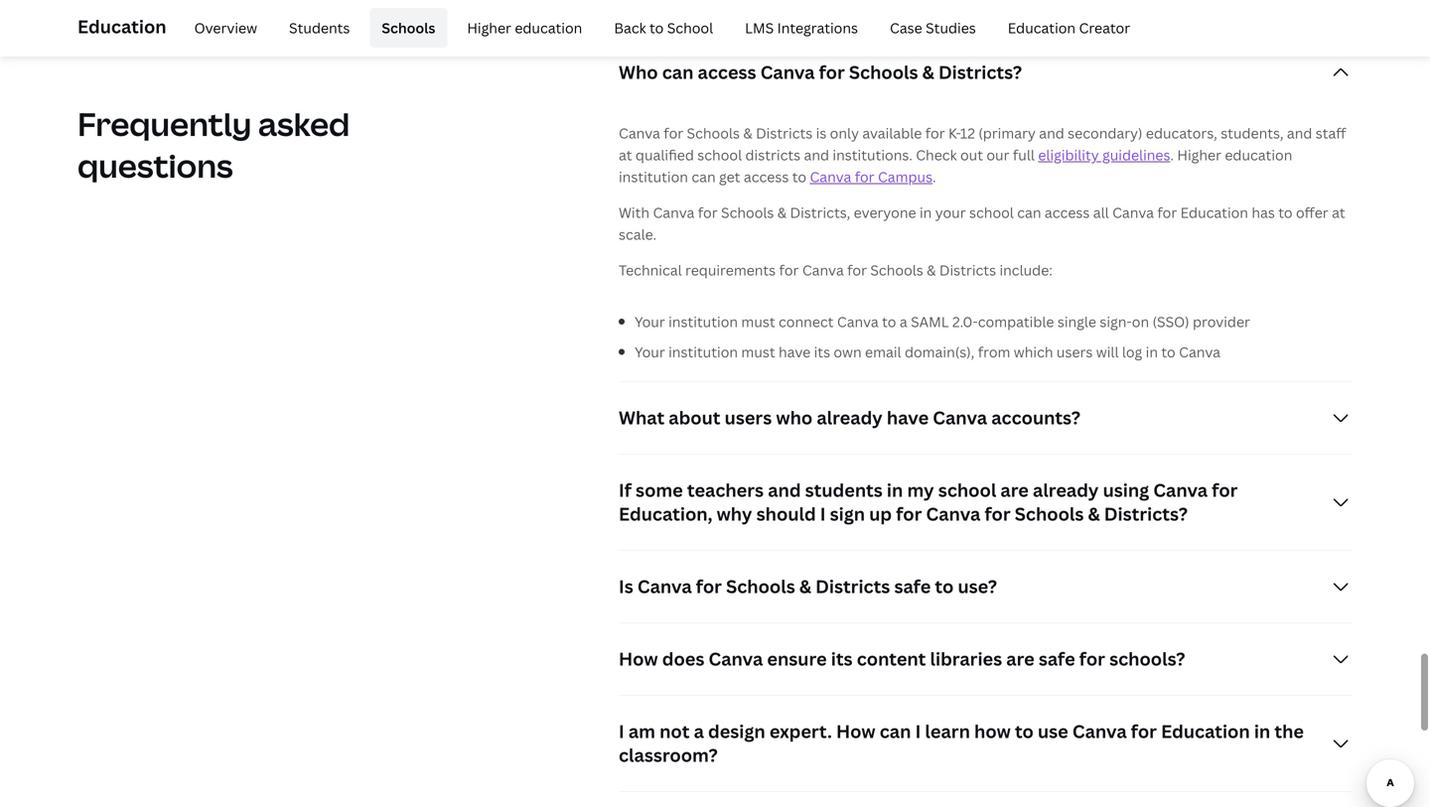 Task type: describe. For each thing, give the bounding box(es) containing it.
must for connect
[[741, 312, 775, 331]]

1 vertical spatial are
[[1006, 647, 1035, 671]]

saml
[[911, 312, 949, 331]]

0 horizontal spatial have
[[779, 343, 811, 361]]

12
[[960, 124, 975, 143]]

technical requirements for canva for schools & districts include:
[[619, 261, 1053, 280]]

canva inside "canva for schools & districts is only available for k-12 (primary and secondary) educators, students, and staff at qualified school districts and institutions. check out our full"
[[619, 124, 660, 143]]

at inside "canva for schools & districts is only available for k-12 (primary and secondary) educators, students, and staff at qualified school districts and institutions. check out our full"
[[619, 145, 632, 164]]

school inside "canva for schools & districts is only available for k-12 (primary and secondary) educators, students, and staff at qualified school districts and institutions. check out our full"
[[698, 145, 742, 164]]

can right who
[[662, 60, 694, 84]]

education creator link
[[996, 8, 1142, 48]]

who can access canva for schools & districts?
[[619, 60, 1022, 84]]

what about users who already have canva accounts?
[[619, 406, 1081, 430]]

canva right with
[[653, 203, 695, 222]]

education,
[[619, 502, 713, 526]]

libraries
[[930, 647, 1002, 671]]

canva for campus .
[[810, 167, 936, 186]]

lms integrations link
[[733, 8, 870, 48]]

up
[[869, 502, 892, 526]]

in inside if some teachers and students in my school are already using canva for education, why should i sign up for canva for schools & districts?
[[887, 478, 903, 502]]

are inside if some teachers and students in my school are already using canva for education, why should i sign up for canva for schools & districts?
[[1001, 478, 1029, 502]]

on
[[1132, 312, 1149, 331]]

to inside with canva for schools & districts, everyone in your school can access all canva for education has to offer at scale.
[[1279, 203, 1293, 222]]

expert.
[[770, 719, 832, 744]]

lms
[[745, 18, 774, 37]]

schools inside with canva for schools & districts, everyone in your school can access all canva for education has to offer at scale.
[[721, 203, 774, 222]]

institutions.
[[833, 145, 913, 164]]

and down is
[[804, 145, 829, 164]]

does
[[662, 647, 705, 671]]

your for your institution must have its own email domain(s), from which users will log in to canva
[[635, 343, 665, 361]]

education inside menu bar
[[1008, 18, 1076, 37]]

canva inside "what about users who already have canva accounts?" dropdown button
[[933, 406, 987, 430]]

and left staff
[[1287, 124, 1312, 143]]

provider
[[1193, 312, 1250, 331]]

canva right the all
[[1113, 203, 1154, 222]]

students
[[289, 18, 350, 37]]

your institution must connect canva to a saml 2.0-compatible single sign-on (sso) provider
[[635, 312, 1250, 331]]

canva up the connect
[[802, 261, 844, 280]]

staff
[[1316, 124, 1346, 143]]

how
[[974, 719, 1011, 744]]

studies
[[926, 18, 976, 37]]

has
[[1252, 203, 1275, 222]]

schools inside who can access canva for schools & districts? dropdown button
[[849, 60, 918, 84]]

who
[[776, 406, 813, 430]]

full
[[1013, 145, 1035, 164]]

i am not a design expert. how can i learn how to use canva for education in the classroom?
[[619, 719, 1304, 768]]

education inside i am not a design expert. how can i learn how to use canva for education in the classroom?
[[1161, 719, 1250, 744]]

districts inside "canva for schools & districts is only available for k-12 (primary and secondary) educators, students, and staff at qualified school districts and institutions. check out our full"
[[756, 124, 813, 143]]

canva inside who can access canva for schools & districts? dropdown button
[[761, 60, 815, 84]]

for down everyone
[[847, 261, 867, 280]]

to inside . higher education institution can get access to
[[792, 167, 807, 186]]

ensure
[[767, 647, 827, 671]]

education inside with canva for schools & districts, everyone in your school can access all canva for education has to offer at scale.
[[1181, 203, 1248, 222]]

access inside dropdown button
[[698, 60, 756, 84]]

canva inside is canva for schools & districts safe to use? dropdown button
[[638, 574, 692, 599]]

for right using
[[1212, 478, 1238, 502]]

to up email
[[882, 312, 896, 331]]

for down institutions.
[[855, 167, 875, 186]]

2 horizontal spatial districts
[[939, 261, 996, 280]]

overview
[[194, 18, 257, 37]]

if some teachers and students in my school are already using canva for education, why should i sign up for canva for schools & districts?
[[619, 478, 1238, 526]]

menu bar containing overview
[[174, 8, 1142, 48]]

. higher education institution can get access to
[[619, 145, 1293, 186]]

students link
[[277, 8, 362, 48]]

teachers
[[687, 478, 764, 502]]

not
[[660, 719, 690, 744]]

to left use?
[[935, 574, 954, 599]]

its for ensure
[[831, 647, 853, 671]]

your
[[935, 203, 966, 222]]

schools down everyone
[[870, 261, 923, 280]]

canva up own
[[837, 312, 879, 331]]

how does canva ensure its content libraries are safe for schools? button
[[619, 624, 1353, 695]]

accounts?
[[991, 406, 1081, 430]]

will
[[1096, 343, 1119, 361]]

is canva for schools & districts safe to use? button
[[619, 551, 1353, 623]]

frequently
[[77, 102, 252, 146]]

the
[[1275, 719, 1304, 744]]

back to school
[[614, 18, 713, 37]]

canva up "districts,"
[[810, 167, 852, 186]]

our
[[987, 145, 1010, 164]]

higher education link
[[455, 8, 594, 48]]

if
[[619, 478, 632, 502]]

canva for campus link
[[810, 167, 933, 186]]

to down (sso)
[[1161, 343, 1176, 361]]

requirements
[[685, 261, 776, 280]]

case studies
[[890, 18, 976, 37]]

can inside i am not a design expert. how can i learn how to use canva for education in the classroom?
[[880, 719, 911, 744]]

can inside with canva for schools & districts, everyone in your school can access all canva for education has to offer at scale.
[[1017, 203, 1041, 222]]

canva inside how does canva ensure its content libraries are safe for schools? dropdown button
[[709, 647, 763, 671]]

districts inside dropdown button
[[816, 574, 890, 599]]

and up eligibility
[[1039, 124, 1065, 143]]

learn
[[925, 719, 970, 744]]

compatible
[[978, 312, 1054, 331]]

to inside i am not a design expert. how can i learn how to use canva for education in the classroom?
[[1015, 719, 1034, 744]]

sign
[[830, 502, 865, 526]]

(sso)
[[1153, 312, 1190, 331]]

for down why
[[696, 574, 722, 599]]

2 horizontal spatial i
[[915, 719, 921, 744]]

education inside 'link'
[[515, 18, 582, 37]]

with
[[619, 203, 650, 222]]

& up saml
[[927, 261, 936, 280]]

(primary
[[979, 124, 1036, 143]]

canva down provider
[[1179, 343, 1221, 361]]

schools inside is canva for schools & districts safe to use? dropdown button
[[726, 574, 795, 599]]

institution inside . higher education institution can get access to
[[619, 167, 688, 186]]

lms integrations
[[745, 18, 858, 37]]

if some teachers and students in my school are already using canva for education, why should i sign up for canva for schools & districts? button
[[619, 455, 1353, 550]]

students,
[[1221, 124, 1284, 143]]

get
[[719, 167, 740, 186]]

school inside if some teachers and students in my school are already using canva for education, why should i sign up for canva for schools & districts?
[[938, 478, 997, 502]]

higher inside 'link'
[[467, 18, 511, 37]]

for left schools?
[[1079, 647, 1105, 671]]

who
[[619, 60, 658, 84]]

using
[[1103, 478, 1149, 502]]

schools inside schools link
[[382, 18, 435, 37]]

& inside with canva for schools & districts, everyone in your school can access all canva for education has to offer at scale.
[[778, 203, 787, 222]]

to inside menu bar
[[650, 18, 664, 37]]

for up the connect
[[779, 261, 799, 280]]

a inside i am not a design expert. how can i learn how to use canva for education in the classroom?
[[694, 719, 704, 744]]

from
[[978, 343, 1011, 361]]

what about users who already have canva accounts? button
[[619, 382, 1353, 454]]

for up qualified
[[664, 124, 684, 143]]

should
[[757, 502, 816, 526]]

everyone
[[854, 203, 916, 222]]

schools inside "canva for schools & districts is only available for k-12 (primary and secondary) educators, students, and staff at qualified school districts and institutions. check out our full"
[[687, 124, 740, 143]]

qualified
[[636, 145, 694, 164]]

design
[[708, 719, 766, 744]]

single
[[1058, 312, 1097, 331]]



Task type: locate. For each thing, give the bounding box(es) containing it.
who can access canva for schools & districts? button
[[619, 37, 1353, 108]]

canva up qualified
[[619, 124, 660, 143]]

1 vertical spatial must
[[741, 343, 775, 361]]

my
[[907, 478, 934, 502]]

for
[[819, 60, 845, 84], [664, 124, 684, 143], [925, 124, 945, 143], [855, 167, 875, 186], [698, 203, 718, 222], [1157, 203, 1177, 222], [779, 261, 799, 280], [847, 261, 867, 280], [1212, 478, 1238, 502], [896, 502, 922, 526], [985, 502, 1011, 526], [696, 574, 722, 599], [1079, 647, 1105, 671], [1131, 719, 1157, 744]]

schools left using
[[1015, 502, 1084, 526]]

how left does
[[619, 647, 658, 671]]

must
[[741, 312, 775, 331], [741, 343, 775, 361]]

are down accounts?
[[1001, 478, 1029, 502]]

1 horizontal spatial at
[[1332, 203, 1345, 222]]

check
[[916, 145, 957, 164]]

1 vertical spatial how
[[836, 719, 876, 744]]

& inside "canva for schools & districts is only available for k-12 (primary and secondary) educators, students, and staff at qualified school districts and institutions. check out our full"
[[743, 124, 753, 143]]

can left learn on the right bottom
[[880, 719, 911, 744]]

in inside with canva for schools & districts, everyone in your school can access all canva for education has to offer at scale.
[[920, 203, 932, 222]]

0 vertical spatial users
[[1057, 343, 1093, 361]]

1 your from the top
[[635, 312, 665, 331]]

1 horizontal spatial users
[[1057, 343, 1093, 361]]

1 vertical spatial a
[[694, 719, 704, 744]]

classroom?
[[619, 743, 718, 768]]

about
[[669, 406, 721, 430]]

to
[[650, 18, 664, 37], [792, 167, 807, 186], [1279, 203, 1293, 222], [882, 312, 896, 331], [1161, 343, 1176, 361], [935, 574, 954, 599], [1015, 719, 1034, 744]]

asked
[[258, 102, 350, 146]]

higher right schools link
[[467, 18, 511, 37]]

i inside if some teachers and students in my school are already using canva for education, why should i sign up for canva for schools & districts?
[[820, 502, 826, 526]]

districts down with canva for schools & districts, everyone in your school can access all canva for education has to offer at scale.
[[939, 261, 996, 280]]

higher inside . higher education institution can get access to
[[1177, 145, 1222, 164]]

0 horizontal spatial education
[[515, 18, 582, 37]]

in right "log"
[[1146, 343, 1158, 361]]

have down your institution must have its own email domain(s), from which users will log in to canva
[[887, 406, 929, 430]]

canva for schools & districts is only available for k-12 (primary and secondary) educators, students, and staff at qualified school districts and institutions. check out our full
[[619, 124, 1346, 164]]

0 horizontal spatial at
[[619, 145, 632, 164]]

for inside i am not a design expert. how can i learn how to use canva for education in the classroom?
[[1131, 719, 1157, 744]]

which
[[1014, 343, 1053, 361]]

school right your at the right of the page
[[969, 203, 1014, 222]]

school
[[667, 18, 713, 37]]

a left saml
[[900, 312, 908, 331]]

campus
[[878, 167, 933, 186]]

& up districts
[[743, 124, 753, 143]]

already right who at bottom
[[817, 406, 883, 430]]

1 vertical spatial .
[[933, 167, 936, 186]]

am
[[629, 719, 656, 744]]

higher education
[[467, 18, 582, 37]]

i left am
[[619, 719, 624, 744]]

2 vertical spatial districts
[[816, 574, 890, 599]]

1 vertical spatial districts?
[[1104, 502, 1188, 526]]

0 horizontal spatial districts
[[756, 124, 813, 143]]

canva right is
[[638, 574, 692, 599]]

scale.
[[619, 225, 657, 244]]

schools right students link on the top left
[[382, 18, 435, 37]]

can up include:
[[1017, 203, 1041, 222]]

1 vertical spatial access
[[744, 167, 789, 186]]

eligibility guidelines
[[1038, 145, 1170, 164]]

integrations
[[777, 18, 858, 37]]

districts?
[[939, 60, 1022, 84], [1104, 502, 1188, 526]]

for down schools?
[[1131, 719, 1157, 744]]

institution for your institution must connect canva to a saml 2.0-compatible single sign-on (sso) provider
[[669, 312, 738, 331]]

out
[[960, 145, 983, 164]]

all
[[1093, 203, 1109, 222]]

use
[[1038, 719, 1068, 744]]

0 horizontal spatial how
[[619, 647, 658, 671]]

include:
[[1000, 261, 1053, 280]]

1 vertical spatial already
[[1033, 478, 1099, 502]]

1 horizontal spatial districts?
[[1104, 502, 1188, 526]]

own
[[834, 343, 862, 361]]

institution for your institution must have its own email domain(s), from which users will log in to canva
[[669, 343, 738, 361]]

0 vertical spatial higher
[[467, 18, 511, 37]]

canva right up
[[926, 502, 981, 526]]

2.0-
[[952, 312, 978, 331]]

for down integrations
[[819, 60, 845, 84]]

1 vertical spatial its
[[831, 647, 853, 671]]

case
[[890, 18, 922, 37]]

school right the "my"
[[938, 478, 997, 502]]

in left your at the right of the page
[[920, 203, 932, 222]]

& inside if some teachers and students in my school are already using canva for education, why should i sign up for canva for schools & districts?
[[1088, 502, 1100, 526]]

0 vertical spatial are
[[1001, 478, 1029, 502]]

content
[[857, 647, 926, 671]]

for up is canva for schools & districts safe to use? dropdown button
[[985, 502, 1011, 526]]

2 your from the top
[[635, 343, 665, 361]]

1 vertical spatial have
[[887, 406, 929, 430]]

0 horizontal spatial i
[[619, 719, 624, 744]]

have
[[779, 343, 811, 361], [887, 406, 929, 430]]

its for have
[[814, 343, 830, 361]]

already inside if some teachers and students in my school are already using canva for education, why should i sign up for canva for schools & districts?
[[1033, 478, 1099, 502]]

1 vertical spatial users
[[725, 406, 772, 430]]

institution down 'requirements'
[[669, 312, 738, 331]]

1 horizontal spatial safe
[[1039, 647, 1075, 671]]

. down "check"
[[933, 167, 936, 186]]

1 horizontal spatial already
[[1033, 478, 1099, 502]]

use?
[[958, 574, 997, 599]]

at right offer
[[1332, 203, 1345, 222]]

0 vertical spatial institution
[[619, 167, 688, 186]]

districts? inside if some teachers and students in my school are already using canva for education, why should i sign up for canva for schools & districts?
[[1104, 502, 1188, 526]]

0 vertical spatial your
[[635, 312, 665, 331]]

schools?
[[1110, 647, 1185, 671]]

0 vertical spatial how
[[619, 647, 658, 671]]

1 vertical spatial school
[[969, 203, 1014, 222]]

its inside dropdown button
[[831, 647, 853, 671]]

to right back
[[650, 18, 664, 37]]

school up get
[[698, 145, 742, 164]]

log
[[1122, 343, 1142, 361]]

i left sign
[[820, 502, 826, 526]]

to left use
[[1015, 719, 1034, 744]]

eligibility guidelines link
[[1038, 145, 1170, 164]]

1 horizontal spatial a
[[900, 312, 908, 331]]

canva down lms integrations
[[761, 60, 815, 84]]

0 vertical spatial districts
[[756, 124, 813, 143]]

0 vertical spatial a
[[900, 312, 908, 331]]

can left get
[[692, 167, 716, 186]]

access
[[698, 60, 756, 84], [744, 167, 789, 186], [1045, 203, 1090, 222]]

have down the connect
[[779, 343, 811, 361]]

frequently asked questions
[[77, 102, 350, 187]]

case studies link
[[878, 8, 988, 48]]

offer
[[1296, 203, 1329, 222]]

1 horizontal spatial i
[[820, 502, 826, 526]]

access left the all
[[1045, 203, 1090, 222]]

with canva for schools & districts, everyone in your school can access all canva for education has to offer at scale.
[[619, 203, 1345, 244]]

higher down educators, at the right top of the page
[[1177, 145, 1222, 164]]

schools up get
[[687, 124, 740, 143]]

a
[[900, 312, 908, 331], [694, 719, 704, 744]]

for up 'requirements'
[[698, 203, 718, 222]]

institution up about
[[669, 343, 738, 361]]

its
[[814, 343, 830, 361], [831, 647, 853, 671]]

your up what
[[635, 343, 665, 361]]

how right expert.
[[836, 719, 876, 744]]

users inside "what about users who already have canva accounts?" dropdown button
[[725, 406, 772, 430]]

schools inside if some teachers and students in my school are already using canva for education, why should i sign up for canva for schools & districts?
[[1015, 502, 1084, 526]]

schools down should
[[726, 574, 795, 599]]

must left the connect
[[741, 312, 775, 331]]

canva right does
[[709, 647, 763, 671]]

education left back
[[515, 18, 582, 37]]

institution down qualified
[[619, 167, 688, 186]]

in left the "my"
[[887, 478, 903, 502]]

1 vertical spatial institution
[[669, 312, 738, 331]]

1 must from the top
[[741, 312, 775, 331]]

educators,
[[1146, 124, 1218, 143]]

canva inside i am not a design expert. how can i learn how to use canva for education in the classroom?
[[1073, 719, 1127, 744]]

can
[[662, 60, 694, 84], [692, 167, 716, 186], [1017, 203, 1041, 222], [880, 719, 911, 744]]

2 vertical spatial access
[[1045, 203, 1090, 222]]

back
[[614, 18, 646, 37]]

districts
[[745, 145, 801, 164]]

some
[[636, 478, 683, 502]]

1 horizontal spatial districts
[[816, 574, 890, 599]]

school inside with canva for schools & districts, everyone in your school can access all canva for education has to offer at scale.
[[969, 203, 1014, 222]]

are right "libraries"
[[1006, 647, 1035, 671]]

1 vertical spatial at
[[1332, 203, 1345, 222]]

i
[[820, 502, 826, 526], [619, 719, 624, 744], [915, 719, 921, 744]]

at left qualified
[[619, 145, 632, 164]]

schools down case
[[849, 60, 918, 84]]

in inside i am not a design expert. how can i learn how to use canva for education in the classroom?
[[1254, 719, 1271, 744]]

users left who at bottom
[[725, 406, 772, 430]]

access inside . higher education institution can get access to
[[744, 167, 789, 186]]

i left learn on the right bottom
[[915, 719, 921, 744]]

at inside with canva for schools & districts, everyone in your school can access all canva for education has to offer at scale.
[[1332, 203, 1345, 222]]

back to school link
[[602, 8, 725, 48]]

1 horizontal spatial how
[[836, 719, 876, 744]]

0 horizontal spatial safe
[[894, 574, 931, 599]]

0 horizontal spatial already
[[817, 406, 883, 430]]

safe up use
[[1039, 647, 1075, 671]]

canva right using
[[1154, 478, 1208, 502]]

users
[[1057, 343, 1093, 361], [725, 406, 772, 430]]

a right not
[[694, 719, 704, 744]]

must down 'requirements'
[[741, 343, 775, 361]]

0 horizontal spatial users
[[725, 406, 772, 430]]

email
[[865, 343, 901, 361]]

safe left use?
[[894, 574, 931, 599]]

how inside i am not a design expert. how can i learn how to use canva for education in the classroom?
[[836, 719, 876, 744]]

how does canva ensure its content libraries are safe for schools?
[[619, 647, 1185, 671]]

is
[[816, 124, 827, 143]]

is canva for schools & districts safe to use?
[[619, 574, 997, 599]]

sign-
[[1100, 312, 1132, 331]]

menu bar
[[174, 8, 1142, 48]]

how
[[619, 647, 658, 671], [836, 719, 876, 744]]

1 horizontal spatial higher
[[1177, 145, 1222, 164]]

eligibility
[[1038, 145, 1099, 164]]

to down districts
[[792, 167, 807, 186]]

connect
[[779, 312, 834, 331]]

secondary)
[[1068, 124, 1143, 143]]

& down case studies link
[[922, 60, 934, 84]]

districts up districts
[[756, 124, 813, 143]]

questions
[[77, 144, 233, 187]]

. inside . higher education institution can get access to
[[1170, 145, 1174, 164]]

0 vertical spatial at
[[619, 145, 632, 164]]

schools
[[382, 18, 435, 37], [849, 60, 918, 84], [687, 124, 740, 143], [721, 203, 774, 222], [870, 261, 923, 280], [1015, 502, 1084, 526], [726, 574, 795, 599]]

guidelines
[[1103, 145, 1170, 164]]

0 horizontal spatial districts?
[[939, 60, 1022, 84]]

in left the
[[1254, 719, 1271, 744]]

already
[[817, 406, 883, 430], [1033, 478, 1099, 502]]

0 vertical spatial its
[[814, 343, 830, 361]]

& left "districts,"
[[778, 203, 787, 222]]

i am not a design expert. how can i learn how to use canva for education in the classroom? button
[[619, 696, 1353, 791]]

0 vertical spatial access
[[698, 60, 756, 84]]

what
[[619, 406, 665, 430]]

are
[[1001, 478, 1029, 502], [1006, 647, 1035, 671]]

0 vertical spatial education
[[515, 18, 582, 37]]

its left own
[[814, 343, 830, 361]]

for left k-
[[925, 124, 945, 143]]

have inside "what about users who already have canva accounts?" dropdown button
[[887, 406, 929, 430]]

must for have
[[741, 343, 775, 361]]

2 vertical spatial school
[[938, 478, 997, 502]]

technical
[[619, 261, 682, 280]]

education down students,
[[1225, 145, 1293, 164]]

0 vertical spatial safe
[[894, 574, 931, 599]]

1 vertical spatial your
[[635, 343, 665, 361]]

0 horizontal spatial .
[[933, 167, 936, 186]]

1 vertical spatial higher
[[1177, 145, 1222, 164]]

your for your institution must connect canva to a saml 2.0-compatible single sign-on (sso) provider
[[635, 312, 665, 331]]

access inside with canva for schools & districts, everyone in your school can access all canva for education has to offer at scale.
[[1045, 203, 1090, 222]]

districts down sign
[[816, 574, 890, 599]]

canva
[[761, 60, 815, 84], [619, 124, 660, 143], [810, 167, 852, 186], [653, 203, 695, 222], [1113, 203, 1154, 222], [802, 261, 844, 280], [837, 312, 879, 331], [1179, 343, 1221, 361], [933, 406, 987, 430], [1154, 478, 1208, 502], [926, 502, 981, 526], [638, 574, 692, 599], [709, 647, 763, 671], [1073, 719, 1127, 744]]

0 vertical spatial must
[[741, 312, 775, 331]]

& left using
[[1088, 502, 1100, 526]]

& up ensure
[[799, 574, 811, 599]]

and
[[1039, 124, 1065, 143], [1287, 124, 1312, 143], [804, 145, 829, 164], [768, 478, 801, 502]]

overview link
[[182, 8, 269, 48]]

1 vertical spatial education
[[1225, 145, 1293, 164]]

its right ensure
[[831, 647, 853, 671]]

for down guidelines
[[1157, 203, 1177, 222]]

districts,
[[790, 203, 850, 222]]

in
[[920, 203, 932, 222], [1146, 343, 1158, 361], [887, 478, 903, 502], [1254, 719, 1271, 744]]

0 horizontal spatial higher
[[467, 18, 511, 37]]

0 vertical spatial have
[[779, 343, 811, 361]]

only
[[830, 124, 859, 143]]

and inside if some teachers and students in my school are already using canva for education, why should i sign up for canva for schools & districts?
[[768, 478, 801, 502]]

and right why
[[768, 478, 801, 502]]

0 vertical spatial .
[[1170, 145, 1174, 164]]

2 vertical spatial institution
[[669, 343, 738, 361]]

canva right use
[[1073, 719, 1127, 744]]

k-
[[949, 124, 960, 143]]

1 horizontal spatial education
[[1225, 145, 1293, 164]]

1 horizontal spatial .
[[1170, 145, 1174, 164]]

0 horizontal spatial a
[[694, 719, 704, 744]]

2 must from the top
[[741, 343, 775, 361]]

1 vertical spatial safe
[[1039, 647, 1075, 671]]

0 vertical spatial already
[[817, 406, 883, 430]]

1 horizontal spatial have
[[887, 406, 929, 430]]

already left using
[[1033, 478, 1099, 502]]

. down educators, at the right top of the page
[[1170, 145, 1174, 164]]

creator
[[1079, 18, 1130, 37]]

access down districts
[[744, 167, 789, 186]]

1 vertical spatial districts
[[939, 261, 996, 280]]

can inside . higher education institution can get access to
[[692, 167, 716, 186]]

canva down domain(s),
[[933, 406, 987, 430]]

&
[[922, 60, 934, 84], [743, 124, 753, 143], [778, 203, 787, 222], [927, 261, 936, 280], [1088, 502, 1100, 526], [799, 574, 811, 599]]

students
[[805, 478, 883, 502]]

your down technical
[[635, 312, 665, 331]]

for right up
[[896, 502, 922, 526]]

0 vertical spatial school
[[698, 145, 742, 164]]

schools link
[[370, 8, 447, 48]]

access down lms
[[698, 60, 756, 84]]

users down single in the right top of the page
[[1057, 343, 1093, 361]]

0 vertical spatial districts?
[[939, 60, 1022, 84]]

education inside . higher education institution can get access to
[[1225, 145, 1293, 164]]

school
[[698, 145, 742, 164], [969, 203, 1014, 222], [938, 478, 997, 502]]



Task type: vqa. For each thing, say whether or not it's contained in the screenshot.
Elements
no



